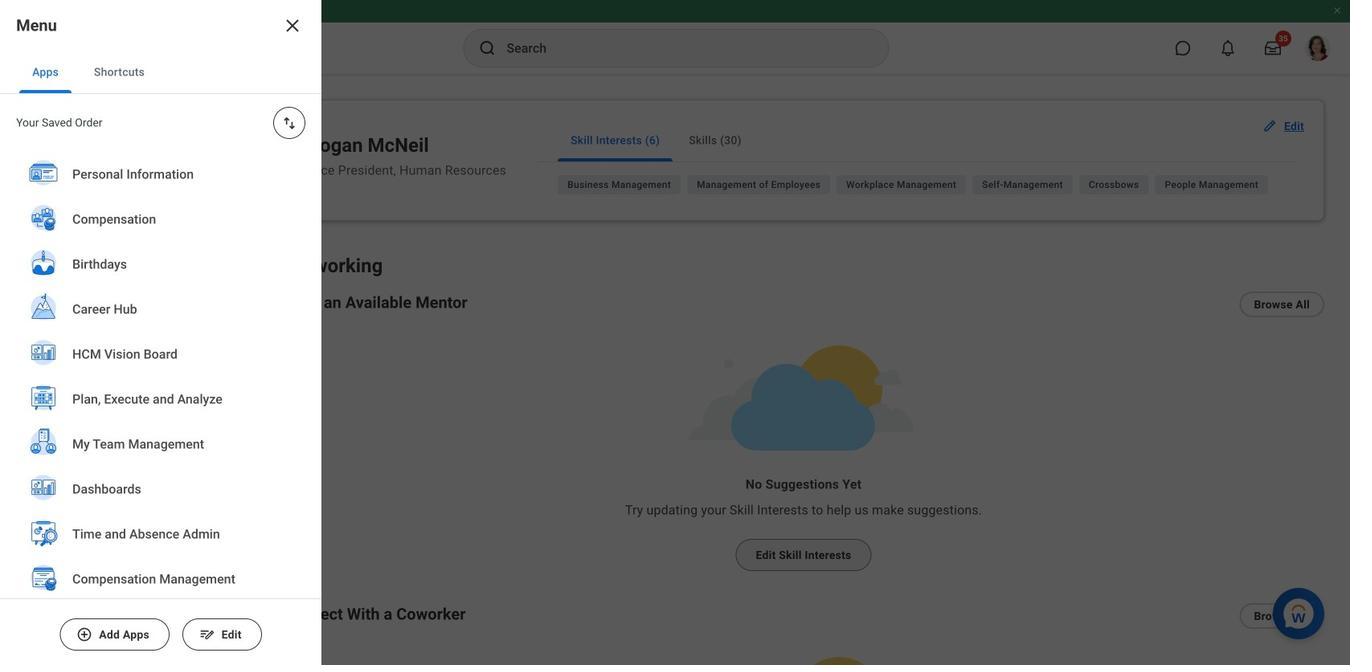 Task type: describe. For each thing, give the bounding box(es) containing it.
search image
[[478, 39, 497, 58]]

dashboard image
[[16, 177, 35, 196]]

sort image
[[281, 115, 297, 131]]

0 vertical spatial tab list
[[0, 51, 322, 94]]

text edit image
[[199, 627, 215, 643]]



Task type: vqa. For each thing, say whether or not it's contained in the screenshot.
View as Admin 'button'
no



Task type: locate. For each thing, give the bounding box(es) containing it.
onboarding home image
[[16, 222, 35, 241]]

banner
[[0, 0, 1351, 74]]

list
[[0, 152, 322, 666], [0, 164, 257, 299], [558, 175, 1298, 201], [0, 377, 257, 636]]

inbox large image
[[1265, 40, 1282, 56]]

notifications large image
[[1220, 40, 1237, 56]]

tab list
[[0, 51, 322, 94], [539, 120, 1298, 162]]

1 vertical spatial tab list
[[539, 120, 1298, 162]]

profile logan mcneil element
[[1296, 31, 1341, 66]]

0 horizontal spatial tab list
[[0, 51, 322, 94]]

timeline milestone image
[[16, 267, 35, 286]]

1 horizontal spatial tab list
[[539, 120, 1298, 162]]

close environment banner image
[[1333, 6, 1343, 15]]

global navigation dialog
[[0, 0, 322, 666]]

edit image
[[1262, 118, 1278, 134]]

x image
[[283, 16, 302, 35]]

plus circle image
[[76, 627, 93, 643]]



